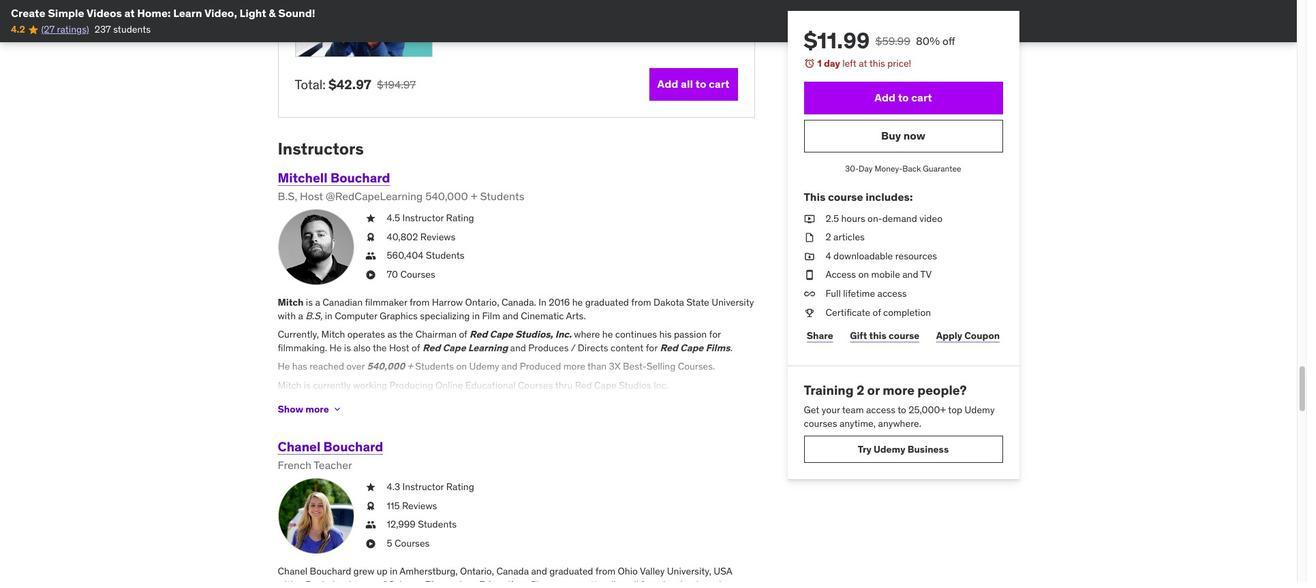 Task type: locate. For each thing, give the bounding box(es) containing it.
1 horizontal spatial +
[[471, 189, 478, 203]]

produces
[[528, 342, 569, 354]]

4.5
[[387, 212, 400, 224]]

he up directs
[[602, 329, 613, 341]]

is left also
[[344, 342, 351, 354]]

canadian
[[322, 296, 363, 309]]

online
[[435, 380, 463, 392]]

2 up 4
[[826, 231, 831, 243]]

buy
[[881, 129, 901, 142]]

of down up
[[378, 579, 386, 583]]

more down / in the left bottom of the page
[[563, 361, 585, 373]]

540,000
[[425, 189, 468, 203], [367, 361, 405, 373]]

xsmall image down @redcapelearning
[[365, 212, 376, 225]]

to up anywhere.
[[898, 404, 906, 416]]

xsmall image for full lifetime access
[[804, 288, 815, 301]]

1 vertical spatial udemy
[[965, 404, 995, 416]]

he left has at the left bottom of the page
[[278, 361, 290, 373]]

content
[[611, 342, 644, 354]]

courses down the 12,999 students
[[395, 538, 430, 550]]

2 vertical spatial bouchard
[[310, 566, 351, 578]]

1 horizontal spatial he
[[602, 329, 613, 341]]

instructor for mitchell bouchard
[[402, 212, 444, 224]]

courses for mitchell bouchard
[[400, 268, 435, 281]]

add down the price! on the right
[[875, 91, 896, 104]]

ontario, up 'film'
[[465, 296, 499, 309]]

add for add all to cart
[[657, 77, 678, 91]]

best-
[[623, 361, 647, 373]]

graduated up the arts.
[[585, 296, 629, 309]]

and left the "tv"
[[902, 269, 918, 281]]

access down or
[[866, 404, 896, 416]]

0 vertical spatial +
[[471, 189, 478, 203]]

1 vertical spatial reviews
[[402, 500, 437, 512]]

rating up the 12,999 students
[[446, 481, 474, 494]]

chanel inside chanel bouchard grew up in amherstburg, ontario, canada and graduated from ohio valley university, usa with a bachelor degree of science
[[278, 566, 308, 578]]

0 horizontal spatial at
[[124, 6, 135, 20]]

inc. down selling
[[654, 380, 669, 392]]

1 vertical spatial instructor
[[402, 481, 444, 494]]

2 horizontal spatial udemy
[[965, 404, 995, 416]]

xsmall image for 2.5 hours on-demand video
[[804, 212, 815, 226]]

0 vertical spatial a
[[298, 310, 303, 322]]

he inside where he continues his passion for filmmaking. he is also the host of
[[330, 342, 342, 354]]

inc. inside he has reached over 540,000 + students on udemy and produced more than 3x best-selling courses. mitch is currently working producing online educational courses thru red cape studios inc.
[[654, 380, 669, 392]]

lifetime
[[843, 288, 875, 300]]

cape inside he has reached over 540,000 + students on udemy and produced more than 3x best-selling courses. mitch is currently working producing online educational courses thru red cape studios inc.
[[594, 380, 617, 392]]

1 horizontal spatial add
[[875, 91, 896, 104]]

producing
[[389, 380, 433, 392]]

with up 'currently,'
[[278, 310, 296, 322]]

bouchard for mitchell bouchard
[[330, 170, 390, 186]]

at for home:
[[124, 6, 135, 20]]

courses down 560,404 students
[[400, 268, 435, 281]]

2 chanel from the top
[[278, 566, 308, 578]]

red down his
[[660, 342, 678, 354]]

0 vertical spatial instructor
[[402, 212, 444, 224]]

mitchell bouchard b.s, host @redcapelearning 540,000 + students
[[278, 170, 524, 203]]

0 vertical spatial this
[[869, 57, 885, 70]]

the right also
[[373, 342, 387, 354]]

a left bachelor
[[298, 579, 303, 583]]

of inside chanel bouchard grew up in amherstburg, ontario, canada and graduated from ohio valley university, usa with a bachelor degree of science
[[378, 579, 386, 583]]

1 horizontal spatial is
[[344, 342, 351, 354]]

show more
[[278, 403, 329, 415]]

includes:
[[866, 190, 913, 204]]

try udemy business link
[[804, 436, 1003, 464]]

1 vertical spatial the
[[373, 342, 387, 354]]

1 horizontal spatial 2
[[857, 382, 864, 399]]

xsmall image left 12,999
[[365, 519, 376, 532]]

1 vertical spatial +
[[407, 361, 413, 373]]

at right left
[[859, 57, 867, 70]]

udemy right top
[[965, 404, 995, 416]]

try
[[858, 443, 871, 456]]

he up the arts.
[[572, 296, 583, 309]]

2
[[826, 231, 831, 243], [857, 382, 864, 399]]

1 horizontal spatial he
[[330, 342, 342, 354]]

to down the price! on the right
[[898, 91, 909, 104]]

0 vertical spatial graduated
[[585, 296, 629, 309]]

access
[[826, 269, 856, 281]]

reached
[[310, 361, 344, 373]]

0 vertical spatial reviews
[[420, 231, 455, 243]]

reviews for chanel bouchard
[[402, 500, 437, 512]]

4.3
[[387, 481, 400, 494]]

1 horizontal spatial host
[[389, 342, 409, 354]]

instructor up 115 reviews
[[402, 481, 444, 494]]

2.5
[[826, 212, 839, 225]]

xsmall image left 40,802 at top left
[[365, 231, 376, 244]]

bouchard up bachelor
[[310, 566, 351, 578]]

+ inside mitchell bouchard b.s, host @redcapelearning 540,000 + students
[[471, 189, 478, 203]]

1 vertical spatial this
[[869, 330, 887, 342]]

add left all
[[657, 77, 678, 91]]

xsmall image down currently at the bottom of the page
[[332, 404, 343, 415]]

in inside chanel bouchard grew up in amherstburg, ontario, canada and graduated from ohio valley university, usa with a bachelor degree of science
[[390, 566, 398, 578]]

to inside training 2 or more people? get your team access to 25,000+ top udemy courses anytime, anywhere.
[[898, 404, 906, 416]]

0 horizontal spatial udemy
[[469, 361, 499, 373]]

articles
[[834, 231, 865, 243]]

1 vertical spatial course
[[889, 330, 920, 342]]

rating for mitchell bouchard
[[446, 212, 474, 224]]

1 horizontal spatial b.s,
[[305, 310, 323, 322]]

ontario,
[[465, 296, 499, 309], [460, 566, 494, 578]]

more inside training 2 or more people? get your team access to 25,000+ top udemy courses anytime, anywhere.
[[883, 382, 915, 399]]

1 vertical spatial 540,000
[[367, 361, 405, 373]]

+ up producing
[[407, 361, 413, 373]]

0 horizontal spatial add
[[657, 77, 678, 91]]

0 horizontal spatial he
[[278, 361, 290, 373]]

alarm image
[[804, 58, 815, 69]]

graduated for and
[[549, 566, 593, 578]]

1 vertical spatial inc.
[[654, 380, 669, 392]]

a inside is a canadian filmmaker from harrow ontario, canada. in 2016 he graduated from dakota state university with a
[[298, 310, 303, 322]]

b.s, down is a
[[305, 310, 323, 322]]

bouchard up teacher
[[323, 439, 383, 455]]

inc. up / in the left bottom of the page
[[555, 329, 572, 341]]

30-
[[845, 163, 859, 174]]

show
[[278, 403, 303, 415]]

chanel up french
[[278, 439, 321, 455]]

1 vertical spatial is
[[304, 380, 311, 392]]

115 reviews
[[387, 500, 437, 512]]

xsmall image
[[804, 212, 815, 226], [365, 250, 376, 263], [804, 250, 815, 263], [365, 268, 376, 282], [804, 269, 815, 282], [804, 288, 815, 301], [332, 404, 343, 415]]

1 vertical spatial on
[[456, 361, 467, 373]]

where he continues his passion for filmmaking. he is also the host of
[[278, 329, 721, 354]]

0 horizontal spatial 540,000
[[367, 361, 405, 373]]

1 vertical spatial a
[[298, 579, 303, 583]]

ontario, inside is a canadian filmmaker from harrow ontario, canada. in 2016 he graduated from dakota state university with a
[[465, 296, 499, 309]]

bouchard inside chanel bouchard grew up in amherstburg, ontario, canada and graduated from ohio valley university, usa with a bachelor degree of science
[[310, 566, 351, 578]]

xsmall image left 4
[[804, 250, 815, 263]]

2 horizontal spatial from
[[631, 296, 651, 309]]

1 horizontal spatial at
[[859, 57, 867, 70]]

0 horizontal spatial the
[[373, 342, 387, 354]]

rating up 40,802 reviews
[[446, 212, 474, 224]]

for inside where he continues his passion for filmmaking. he is also the host of
[[709, 329, 721, 341]]

0 vertical spatial is
[[344, 342, 351, 354]]

2 horizontal spatial in
[[472, 310, 480, 322]]

b.s,
[[278, 189, 297, 203], [305, 310, 323, 322]]

certificate of completion
[[826, 306, 931, 319]]

cape down passion
[[680, 342, 704, 354]]

he up reached
[[330, 342, 342, 354]]

films
[[706, 342, 730, 354]]

ontario, inside chanel bouchard grew up in amherstburg, ontario, canada and graduated from ohio valley university, usa with a bachelor degree of science
[[460, 566, 494, 578]]

1 vertical spatial courses
[[518, 380, 553, 392]]

mitch left is a
[[278, 296, 304, 309]]

1 vertical spatial mitch
[[321, 329, 345, 341]]

udemy right the 'try'
[[874, 443, 905, 456]]

40,802
[[387, 231, 418, 243]]

xsmall image for 2 articles
[[804, 231, 815, 245]]

cart up now
[[911, 91, 932, 104]]

on inside he has reached over 540,000 + students on udemy and produced more than 3x best-selling courses. mitch is currently working producing online educational courses thru red cape studios inc.
[[456, 361, 467, 373]]

ontario, left canada
[[460, 566, 494, 578]]

from inside chanel bouchard grew up in amherstburg, ontario, canada and graduated from ohio valley university, usa with a bachelor degree of science
[[596, 566, 616, 578]]

host
[[300, 189, 323, 203], [389, 342, 409, 354]]

add for add to cart
[[875, 91, 896, 104]]

guarantee
[[923, 163, 961, 174]]

12,999 students
[[387, 519, 457, 531]]

has
[[292, 361, 307, 373]]

a inside chanel bouchard grew up in amherstburg, ontario, canada and graduated from ohio valley university, usa with a bachelor degree of science
[[298, 579, 303, 583]]

0 vertical spatial rating
[[446, 212, 474, 224]]

instructor up 40,802 reviews
[[402, 212, 444, 224]]

students
[[113, 23, 151, 36]]

from up graphics
[[410, 296, 430, 309]]

0 horizontal spatial is
[[304, 380, 311, 392]]

chanel up bachelor
[[278, 566, 308, 578]]

1 horizontal spatial inc.
[[654, 380, 669, 392]]

reviews down the 4.5 instructor rating
[[420, 231, 455, 243]]

inc.
[[555, 329, 572, 341], [654, 380, 669, 392]]

simple
[[48, 6, 84, 20]]

1 vertical spatial host
[[389, 342, 409, 354]]

cape up learning
[[490, 329, 513, 341]]

as
[[387, 329, 397, 341]]

3x
[[609, 361, 621, 373]]

560,404
[[387, 250, 424, 262]]

0 vertical spatial courses
[[400, 268, 435, 281]]

and right canada
[[531, 566, 547, 578]]

1 horizontal spatial for
[[709, 329, 721, 341]]

training
[[804, 382, 854, 399]]

red inside he has reached over 540,000 + students on udemy and produced more than 3x best-selling courses. mitch is currently working producing online educational courses thru red cape studios inc.
[[575, 380, 592, 392]]

0 horizontal spatial for
[[646, 342, 658, 354]]

of down currently, mitch operates as the chairman of red cape studios, inc.
[[412, 342, 420, 354]]

1 vertical spatial 2
[[857, 382, 864, 399]]

a up 'currently,'
[[298, 310, 303, 322]]

access down mobile
[[877, 288, 907, 300]]

udemy inside training 2 or more people? get your team access to 25,000+ top udemy courses anytime, anywhere.
[[965, 404, 995, 416]]

bouchard up @redcapelearning
[[330, 170, 390, 186]]

0 vertical spatial course
[[828, 190, 863, 204]]

1 vertical spatial bouchard
[[323, 439, 383, 455]]

xsmall image left access
[[804, 269, 815, 282]]

0 horizontal spatial on
[[456, 361, 467, 373]]

students inside he has reached over 540,000 + students on udemy and produced more than 3x best-selling courses. mitch is currently working producing online educational courses thru red cape studios inc.
[[415, 361, 454, 373]]

in left 'film'
[[472, 310, 480, 322]]

0 horizontal spatial +
[[407, 361, 413, 373]]

xsmall image for 40,802 reviews
[[365, 231, 376, 244]]

5 courses
[[387, 538, 430, 550]]

0 vertical spatial udemy
[[469, 361, 499, 373]]

courses
[[804, 417, 837, 430]]

bouchard inside chanel bouchard french teacher
[[323, 439, 383, 455]]

0 horizontal spatial more
[[305, 403, 329, 415]]

560,404 students
[[387, 250, 465, 262]]

mobile
[[871, 269, 900, 281]]

graduated left ohio
[[549, 566, 593, 578]]

is inside he has reached over 540,000 + students on udemy and produced more than 3x best-selling courses. mitch is currently working producing online educational courses thru red cape studios inc.
[[304, 380, 311, 392]]

xsmall image left 5
[[365, 538, 376, 551]]

udemy down learning
[[469, 361, 499, 373]]

more inside button
[[305, 403, 329, 415]]

1 with from the top
[[278, 310, 296, 322]]

0 horizontal spatial b.s,
[[278, 189, 297, 203]]

xsmall image up share
[[804, 306, 815, 320]]

is down has at the left bottom of the page
[[304, 380, 311, 392]]

ratings)
[[57, 23, 89, 36]]

0 vertical spatial b.s,
[[278, 189, 297, 203]]

is a
[[306, 296, 320, 309]]

bouchard
[[330, 170, 390, 186], [323, 439, 383, 455], [310, 566, 351, 578]]

1 vertical spatial ontario,
[[460, 566, 494, 578]]

1 horizontal spatial 540,000
[[425, 189, 468, 203]]

0 horizontal spatial 2
[[826, 231, 831, 243]]

in right up
[[390, 566, 398, 578]]

2 horizontal spatial more
[[883, 382, 915, 399]]

2 vertical spatial courses
[[395, 538, 430, 550]]

2 articles
[[826, 231, 865, 243]]

mitchell bouchard link
[[278, 170, 390, 186]]

red right 'thru'
[[575, 380, 592, 392]]

2 with from the top
[[278, 579, 296, 583]]

udemy inside he has reached over 540,000 + students on udemy and produced more than 3x best-selling courses. mitch is currently working producing online educational courses thru red cape studios inc.
[[469, 361, 499, 373]]

this right gift
[[869, 330, 887, 342]]

xsmall image left 70
[[365, 268, 376, 282]]

with inside is a canadian filmmaker from harrow ontario, canada. in 2016 he graduated from dakota state university with a
[[278, 310, 296, 322]]

and up educational
[[502, 361, 518, 373]]

0 vertical spatial for
[[709, 329, 721, 341]]

for down "continues"
[[646, 342, 658, 354]]

off
[[942, 34, 955, 48]]

1 vertical spatial chanel
[[278, 566, 308, 578]]

graduated inside is a canadian filmmaker from harrow ontario, canada. in 2016 he graduated from dakota state university with a
[[585, 296, 629, 309]]

2 vertical spatial udemy
[[874, 443, 905, 456]]

0 vertical spatial host
[[300, 189, 323, 203]]

(27 ratings)
[[41, 23, 89, 36]]

udemy
[[469, 361, 499, 373], [965, 404, 995, 416], [874, 443, 905, 456]]

more right show
[[305, 403, 329, 415]]

2 vertical spatial more
[[305, 403, 329, 415]]

1 horizontal spatial more
[[563, 361, 585, 373]]

+ inside he has reached over 540,000 + students on udemy and produced more than 3x best-selling courses. mitch is currently working producing online educational courses thru red cape studios inc.
[[407, 361, 413, 373]]

237
[[95, 23, 111, 36]]

for up films
[[709, 329, 721, 341]]

xsmall image left full
[[804, 288, 815, 301]]

0 vertical spatial with
[[278, 310, 296, 322]]

the right the as
[[399, 329, 413, 341]]

0 vertical spatial at
[[124, 6, 135, 20]]

0 horizontal spatial inc.
[[555, 329, 572, 341]]

$42.97
[[328, 76, 371, 92]]

+
[[471, 189, 478, 203], [407, 361, 413, 373]]

1 horizontal spatial on
[[858, 269, 869, 281]]

1 vertical spatial with
[[278, 579, 296, 583]]

he
[[572, 296, 583, 309], [602, 329, 613, 341]]

0 vertical spatial more
[[563, 361, 585, 373]]

0 vertical spatial chanel
[[278, 439, 321, 455]]

1 horizontal spatial course
[[889, 330, 920, 342]]

xsmall image inside show more button
[[332, 404, 343, 415]]

0 horizontal spatial host
[[300, 189, 323, 203]]

xsmall image left the 4.3
[[365, 481, 376, 495]]

40,802 reviews
[[387, 231, 455, 243]]

0 horizontal spatial cart
[[709, 77, 730, 91]]

from left ohio
[[596, 566, 616, 578]]

bouchard for chanel bouchard
[[323, 439, 383, 455]]

your
[[822, 404, 840, 416]]

1 a from the top
[[298, 310, 303, 322]]

1 horizontal spatial from
[[596, 566, 616, 578]]

and
[[902, 269, 918, 281], [503, 310, 519, 322], [510, 342, 526, 354], [502, 361, 518, 373], [531, 566, 547, 578]]

xsmall image
[[365, 212, 376, 225], [365, 231, 376, 244], [804, 231, 815, 245], [804, 306, 815, 320], [365, 481, 376, 495], [365, 500, 376, 513], [365, 519, 376, 532], [365, 538, 376, 551]]

chanel inside chanel bouchard french teacher
[[278, 439, 321, 455]]

1 chanel from the top
[[278, 439, 321, 455]]

instructor for chanel bouchard
[[402, 481, 444, 494]]

2 a from the top
[[298, 579, 303, 583]]

with
[[278, 310, 296, 322], [278, 579, 296, 583]]

courses
[[400, 268, 435, 281], [518, 380, 553, 392], [395, 538, 430, 550]]

mitch down computer
[[321, 329, 345, 341]]

course up hours
[[828, 190, 863, 204]]

cart right all
[[709, 77, 730, 91]]

0 vertical spatial he
[[572, 296, 583, 309]]

0 horizontal spatial he
[[572, 296, 583, 309]]

2 left or
[[857, 382, 864, 399]]

at
[[124, 6, 135, 20], [859, 57, 867, 70]]

1 horizontal spatial in
[[390, 566, 398, 578]]

coupon
[[965, 330, 1000, 342]]

1 vertical spatial rating
[[446, 481, 474, 494]]

from left dakota
[[631, 296, 651, 309]]

0 vertical spatial the
[[399, 329, 413, 341]]

with left bachelor
[[278, 579, 296, 583]]

1 vertical spatial more
[[883, 382, 915, 399]]

at up students
[[124, 6, 135, 20]]

0 vertical spatial 540,000
[[425, 189, 468, 203]]

he
[[330, 342, 342, 354], [278, 361, 290, 373]]

on up online
[[456, 361, 467, 373]]

share button
[[804, 322, 836, 350]]

540,000 up working
[[367, 361, 405, 373]]

cape down 'than' at the bottom of page
[[594, 380, 617, 392]]

chanel for chanel bouchard grew up in amherstburg, ontario, canada and graduated from ohio valley university, usa with a bachelor degree of science
[[278, 566, 308, 578]]

1 rating from the top
[[446, 212, 474, 224]]

and inside chanel bouchard grew up in amherstburg, ontario, canada and graduated from ohio valley university, usa with a bachelor degree of science
[[531, 566, 547, 578]]

university
[[712, 296, 754, 309]]

course down completion
[[889, 330, 920, 342]]

1 this from the top
[[869, 57, 885, 70]]

1 instructor from the top
[[402, 212, 444, 224]]

where
[[574, 329, 600, 341]]

2 instructor from the top
[[402, 481, 444, 494]]

1 horizontal spatial cart
[[911, 91, 932, 104]]

xsmall image left 115
[[365, 500, 376, 513]]

business
[[908, 443, 949, 456]]

on down downloadable
[[858, 269, 869, 281]]

graduated inside chanel bouchard grew up in amherstburg, ontario, canada and graduated from ohio valley university, usa with a bachelor degree of science
[[549, 566, 593, 578]]

2 vertical spatial mitch
[[278, 380, 302, 392]]

courses.
[[678, 361, 715, 373]]

0 vertical spatial ontario,
[[465, 296, 499, 309]]

get
[[804, 404, 819, 416]]

b.s, down mitchell
[[278, 189, 297, 203]]

in down 'canadian' on the bottom
[[325, 310, 333, 322]]

host down the as
[[389, 342, 409, 354]]

xsmall image left 560,404
[[365, 250, 376, 263]]

more
[[563, 361, 585, 373], [883, 382, 915, 399], [305, 403, 329, 415]]

0 vertical spatial bouchard
[[330, 170, 390, 186]]

access inside training 2 or more people? get your team access to 25,000+ top udemy courses anytime, anywhere.
[[866, 404, 896, 416]]

bouchard inside mitchell bouchard b.s, host @redcapelearning 540,000 + students
[[330, 170, 390, 186]]

valley
[[640, 566, 665, 578]]

share
[[807, 330, 833, 342]]

host down mitchell
[[300, 189, 323, 203]]

xsmall image for 115 reviews
[[365, 500, 376, 513]]

this left the price! on the right
[[869, 57, 885, 70]]

0 vertical spatial he
[[330, 342, 342, 354]]

anytime,
[[840, 417, 876, 430]]

mitchell bouchard image
[[278, 209, 354, 286]]

2 rating from the top
[[446, 481, 474, 494]]

1 horizontal spatial udemy
[[874, 443, 905, 456]]

cape
[[490, 329, 513, 341], [443, 342, 466, 354], [680, 342, 704, 354], [594, 380, 617, 392]]

his
[[659, 329, 672, 341]]

xsmall image down this
[[804, 212, 815, 226]]



Task type: describe. For each thing, give the bounding box(es) containing it.
0 vertical spatial mitch
[[278, 296, 304, 309]]

currently,
[[278, 329, 319, 341]]

cape down the chairman
[[443, 342, 466, 354]]

chanel for chanel bouchard french teacher
[[278, 439, 321, 455]]

host inside mitchell bouchard b.s, host @redcapelearning 540,000 + students
[[300, 189, 323, 203]]

also
[[353, 342, 371, 354]]

over
[[346, 361, 365, 373]]

and down 'studios,'
[[510, 342, 526, 354]]

operates
[[347, 329, 385, 341]]

access on mobile and tv
[[826, 269, 932, 281]]

70 courses
[[387, 268, 435, 281]]

total: $42.97 $194.97
[[295, 76, 416, 93]]

4.5 instructor rating
[[387, 212, 474, 224]]

1 vertical spatial b.s,
[[305, 310, 323, 322]]

xsmall image for 12,999 students
[[365, 519, 376, 532]]

hours
[[841, 212, 865, 225]]

red down the chairman
[[422, 342, 440, 354]]

b.s, inside mitchell bouchard b.s, host @redcapelearning 540,000 + students
[[278, 189, 297, 203]]

courses inside he has reached over 540,000 + students on udemy and produced more than 3x best-selling courses. mitch is currently working producing online educational courses thru red cape studios inc.
[[518, 380, 553, 392]]

xsmall image for 4.3 instructor rating
[[365, 481, 376, 495]]

certificate
[[826, 306, 870, 319]]

is a canadian filmmaker from harrow ontario, canada. in 2016 he graduated from dakota state university with a
[[278, 296, 754, 322]]

0 vertical spatial 2
[[826, 231, 831, 243]]

1 horizontal spatial the
[[399, 329, 413, 341]]

rating for chanel bouchard
[[446, 481, 474, 494]]

to right all
[[696, 77, 706, 91]]

80%
[[916, 34, 940, 48]]

harrow
[[432, 296, 463, 309]]

studios,
[[515, 329, 553, 341]]

price!
[[887, 57, 911, 70]]

of inside where he continues his passion for filmmaking. he is also the host of
[[412, 342, 420, 354]]

mitch inside he has reached over 540,000 + students on udemy and produced more than 3x best-selling courses. mitch is currently working producing online educational courses thru red cape studios inc.
[[278, 380, 302, 392]]

1 vertical spatial for
[[646, 342, 658, 354]]

from for with
[[631, 296, 651, 309]]

passion
[[674, 329, 707, 341]]

from for usa
[[596, 566, 616, 578]]

add to cart
[[875, 91, 932, 104]]

apply coupon
[[936, 330, 1000, 342]]

of down specializing
[[459, 329, 467, 341]]

2 inside training 2 or more people? get your team access to 25,000+ top udemy courses anytime, anywhere.
[[857, 382, 864, 399]]

he inside is a canadian filmmaker from harrow ontario, canada. in 2016 he graduated from dakota state university with a
[[572, 296, 583, 309]]

directs
[[578, 342, 608, 354]]

0 vertical spatial access
[[877, 288, 907, 300]]

0 horizontal spatial in
[[325, 310, 333, 322]]

he has reached over 540,000 + students on udemy and produced more than 3x best-selling courses. mitch is currently working producing online educational courses thru red cape studios inc.
[[278, 361, 715, 392]]

30-day money-back guarantee
[[845, 163, 961, 174]]

with inside chanel bouchard grew up in amherstburg, ontario, canada and graduated from ohio valley university, usa with a bachelor degree of science
[[278, 579, 296, 583]]

videos
[[87, 6, 122, 20]]

he inside he has reached over 540,000 + students on udemy and produced more than 3x best-selling courses. mitch is currently working producing online educational courses thru red cape studios inc.
[[278, 361, 290, 373]]

science
[[389, 579, 423, 583]]

canada
[[496, 566, 529, 578]]

all
[[681, 77, 693, 91]]

4.2
[[11, 23, 25, 36]]

left
[[842, 57, 857, 70]]

115
[[387, 500, 400, 512]]

currently
[[313, 380, 351, 392]]

this
[[804, 190, 826, 204]]

cinematic
[[521, 310, 564, 322]]

$11.99 $59.99 80% off
[[804, 27, 955, 55]]

buy now
[[881, 129, 925, 142]]

&
[[269, 6, 276, 20]]

specializing
[[420, 310, 470, 322]]

working
[[353, 380, 387, 392]]

team
[[842, 404, 864, 416]]

than
[[587, 361, 607, 373]]

create simple videos at home: learn video, light & sound!
[[11, 6, 315, 20]]

amherstburg,
[[400, 566, 458, 578]]

and inside he has reached over 540,000 + students on udemy and produced more than 3x best-selling courses. mitch is currently working producing online educational courses thru red cape studios inc.
[[502, 361, 518, 373]]

red up learning
[[470, 329, 488, 341]]

courses for chanel bouchard
[[395, 538, 430, 550]]

graduated for he
[[585, 296, 629, 309]]

25,000+
[[909, 404, 946, 416]]

0 horizontal spatial course
[[828, 190, 863, 204]]

anywhere.
[[878, 417, 921, 430]]

state
[[686, 296, 709, 309]]

gift this course link
[[847, 322, 922, 350]]

0 vertical spatial inc.
[[555, 329, 572, 341]]

0 vertical spatial on
[[858, 269, 869, 281]]

b.s, in computer graphics specializing in film and cinematic arts.
[[303, 310, 586, 322]]

xsmall image for access on mobile and tv
[[804, 269, 815, 282]]

add all to cart button
[[649, 68, 738, 101]]

70
[[387, 268, 398, 281]]

xsmall image for 560,404 students
[[365, 250, 376, 263]]

course inside gift this course link
[[889, 330, 920, 342]]

buy now button
[[804, 120, 1003, 152]]

chanel bouchard french teacher
[[278, 439, 383, 472]]

reviews for mitchell bouchard
[[420, 231, 455, 243]]

back
[[902, 163, 921, 174]]

xsmall image for 4 downloadable resources
[[804, 250, 815, 263]]

total:
[[295, 76, 326, 93]]

demand
[[882, 212, 917, 225]]

in 2016
[[539, 296, 570, 309]]

up
[[377, 566, 388, 578]]

xsmall image for certificate of completion
[[804, 306, 815, 320]]

the inside where he continues his passion for filmmaking. he is also the host of
[[373, 342, 387, 354]]

host inside where he continues his passion for filmmaking. he is also the host of
[[389, 342, 409, 354]]

540,000 inside mitchell bouchard b.s, host @redcapelearning 540,000 + students
[[425, 189, 468, 203]]

selling
[[647, 361, 676, 373]]

xsmall image for 4.5 instructor rating
[[365, 212, 376, 225]]

learn
[[173, 6, 202, 20]]

of down full lifetime access
[[873, 306, 881, 319]]

this course includes:
[[804, 190, 913, 204]]

instructors
[[278, 138, 364, 159]]

4
[[826, 250, 831, 262]]

5
[[387, 538, 392, 550]]

full
[[826, 288, 841, 300]]

tv
[[920, 269, 932, 281]]

apply coupon button
[[933, 322, 1003, 350]]

usa
[[714, 566, 732, 578]]

video,
[[204, 6, 237, 20]]

237 students
[[95, 23, 151, 36]]

at for this
[[859, 57, 867, 70]]

gift this course
[[850, 330, 920, 342]]

xsmall image for 70 courses
[[365, 268, 376, 282]]

he inside where he continues his passion for filmmaking. he is also the host of
[[602, 329, 613, 341]]

downloadable
[[834, 250, 893, 262]]

(27
[[41, 23, 55, 36]]

chanel bouchard image
[[278, 479, 354, 555]]

more inside he has reached over 540,000 + students on udemy and produced more than 3x best-selling courses. mitch is currently working producing online educational courses thru red cape studios inc.
[[563, 361, 585, 373]]

540,000 inside he has reached over 540,000 + students on udemy and produced more than 3x best-selling courses. mitch is currently working producing online educational courses thru red cape studios inc.
[[367, 361, 405, 373]]

people?
[[917, 382, 967, 399]]

is inside where he continues his passion for filmmaking. he is also the host of
[[344, 342, 351, 354]]

and down the canada.
[[503, 310, 519, 322]]

show more button
[[278, 396, 343, 423]]

sound!
[[278, 6, 315, 20]]

2 this from the top
[[869, 330, 887, 342]]

@redcapelearning
[[326, 189, 423, 203]]

or
[[867, 382, 880, 399]]

xsmall image for 5 courses
[[365, 538, 376, 551]]

full lifetime access
[[826, 288, 907, 300]]

students inside mitchell bouchard b.s, host @redcapelearning 540,000 + students
[[480, 189, 524, 203]]

0 horizontal spatial from
[[410, 296, 430, 309]]

film
[[482, 310, 500, 322]]



Task type: vqa. For each thing, say whether or not it's contained in the screenshot.
4.3
yes



